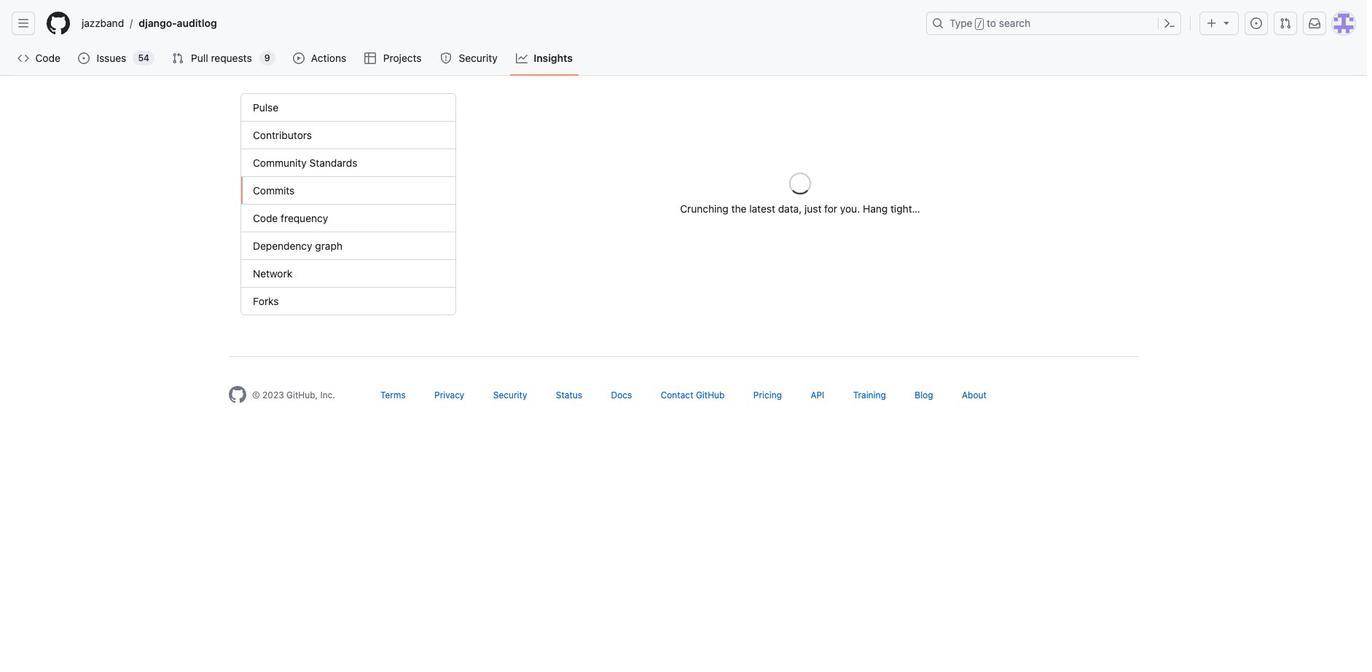 Task type: vqa. For each thing, say whether or not it's contained in the screenshot.
'About' 'link'
yes



Task type: describe. For each thing, give the bounding box(es) containing it.
privacy
[[435, 390, 465, 401]]

table image
[[365, 53, 377, 64]]

54
[[138, 53, 149, 63]]

search
[[1000, 17, 1031, 29]]

tight…
[[891, 203, 921, 215]]

training
[[854, 390, 887, 401]]

pricing link
[[754, 390, 782, 401]]

code link
[[12, 47, 67, 69]]

git pull request image
[[172, 53, 184, 64]]

type / to search
[[950, 17, 1031, 29]]

jazzband link
[[76, 12, 130, 35]]

crunching
[[680, 203, 729, 215]]

/ for type
[[978, 19, 983, 29]]

hang
[[863, 203, 888, 215]]

docs link
[[611, 390, 632, 401]]

pull
[[191, 52, 208, 64]]

github,
[[287, 390, 318, 401]]

issues
[[97, 52, 126, 64]]

pulse link
[[241, 94, 456, 122]]

data,
[[779, 203, 802, 215]]

api
[[811, 390, 825, 401]]

community standards
[[253, 157, 358, 169]]

community
[[253, 157, 307, 169]]

contributors
[[253, 129, 312, 141]]

pull requests
[[191, 52, 252, 64]]

0 horizontal spatial homepage image
[[47, 12, 70, 35]]

blog
[[915, 390, 934, 401]]

graph image
[[516, 53, 528, 64]]

pricing
[[754, 390, 782, 401]]

triangle down image
[[1221, 17, 1233, 28]]

forks link
[[241, 288, 456, 315]]

terms link
[[381, 390, 406, 401]]

about
[[963, 390, 987, 401]]

to
[[987, 17, 997, 29]]

frequency
[[281, 212, 328, 225]]

dependency graph link
[[241, 233, 456, 260]]

network
[[253, 268, 293, 280]]

issue opened image for git pull request icon
[[1251, 18, 1263, 29]]

play image
[[293, 53, 305, 64]]

code frequency
[[253, 212, 328, 225]]

jazzband
[[82, 17, 124, 29]]

/ for jazzband
[[130, 17, 133, 30]]

just
[[805, 203, 822, 215]]

1 vertical spatial security link
[[493, 390, 528, 401]]

training link
[[854, 390, 887, 401]]

insights element
[[241, 93, 456, 316]]

code frequency link
[[241, 205, 456, 233]]

projects
[[383, 52, 422, 64]]

dependency graph
[[253, 240, 343, 252]]

contributors link
[[241, 122, 456, 149]]

issue opened image for git pull request image
[[78, 53, 90, 64]]

1 vertical spatial security
[[493, 390, 528, 401]]

network link
[[241, 260, 456, 288]]

9
[[265, 53, 270, 63]]

2023
[[263, 390, 284, 401]]

for
[[825, 203, 838, 215]]

about link
[[963, 390, 987, 401]]

crunching the latest data, just for you. hang tight…
[[680, 203, 921, 215]]

forks
[[253, 295, 279, 308]]

docs
[[611, 390, 632, 401]]



Task type: locate. For each thing, give the bounding box(es) containing it.
homepage image up code link
[[47, 12, 70, 35]]

community standards link
[[241, 149, 456, 177]]

security link left 'graph' icon
[[435, 47, 505, 69]]

insights
[[534, 52, 573, 64]]

© 2023 github, inc.
[[252, 390, 335, 401]]

0 vertical spatial security link
[[435, 47, 505, 69]]

jazzband / django-auditlog
[[82, 17, 217, 30]]

security link left status
[[493, 390, 528, 401]]

command palette image
[[1165, 18, 1176, 29]]

list containing jazzband
[[76, 12, 918, 35]]

list
[[76, 12, 918, 35]]

homepage image left the ©
[[229, 386, 246, 404]]

django-
[[139, 17, 177, 29]]

1 horizontal spatial issue opened image
[[1251, 18, 1263, 29]]

homepage image
[[47, 12, 70, 35], [229, 386, 246, 404]]

issue opened image
[[1251, 18, 1263, 29], [78, 53, 90, 64]]

code right code image
[[35, 52, 60, 64]]

status
[[556, 390, 583, 401]]

0 vertical spatial issue opened image
[[1251, 18, 1263, 29]]

requests
[[211, 52, 252, 64]]

shield image
[[440, 53, 452, 64]]

the
[[732, 203, 747, 215]]

plus image
[[1207, 17, 1218, 29]]

0 horizontal spatial /
[[130, 17, 133, 30]]

0 horizontal spatial issue opened image
[[78, 53, 90, 64]]

auditlog
[[177, 17, 217, 29]]

code inside insights element
[[253, 212, 278, 225]]

1 horizontal spatial homepage image
[[229, 386, 246, 404]]

actions link
[[287, 47, 353, 69]]

code down commits
[[253, 212, 278, 225]]

/ left django-
[[130, 17, 133, 30]]

0 horizontal spatial code
[[35, 52, 60, 64]]

github
[[696, 390, 725, 401]]

api link
[[811, 390, 825, 401]]

you.
[[841, 203, 861, 215]]

status link
[[556, 390, 583, 401]]

contact github
[[661, 390, 725, 401]]

0 vertical spatial homepage image
[[47, 12, 70, 35]]

0 vertical spatial security
[[459, 52, 498, 64]]

1 horizontal spatial /
[[978, 19, 983, 29]]

latest
[[750, 203, 776, 215]]

security right shield image at the top left of page
[[459, 52, 498, 64]]

code for code frequency
[[253, 212, 278, 225]]

security link
[[435, 47, 505, 69], [493, 390, 528, 401]]

code
[[35, 52, 60, 64], [253, 212, 278, 225]]

django-auditlog link
[[133, 12, 223, 35]]

1 horizontal spatial code
[[253, 212, 278, 225]]

security
[[459, 52, 498, 64], [493, 390, 528, 401]]

security left status
[[493, 390, 528, 401]]

1 vertical spatial code
[[253, 212, 278, 225]]

pulse
[[253, 101, 279, 114]]

graph
[[315, 240, 343, 252]]

issue opened image left git pull request icon
[[1251, 18, 1263, 29]]

code for code
[[35, 52, 60, 64]]

blog link
[[915, 390, 934, 401]]

contact
[[661, 390, 694, 401]]

/
[[130, 17, 133, 30], [978, 19, 983, 29]]

terms
[[381, 390, 406, 401]]

/ inside jazzband / django-auditlog
[[130, 17, 133, 30]]

projects link
[[359, 47, 429, 69]]

git pull request image
[[1280, 18, 1292, 29]]

commits link
[[241, 177, 456, 205]]

1 vertical spatial issue opened image
[[78, 53, 90, 64]]

dependency
[[253, 240, 313, 252]]

0 vertical spatial code
[[35, 52, 60, 64]]

standards
[[310, 157, 358, 169]]

inc.
[[320, 390, 335, 401]]

actions
[[311, 52, 346, 64]]

type
[[950, 17, 973, 29]]

commits
[[253, 184, 295, 197]]

contact github link
[[661, 390, 725, 401]]

privacy link
[[435, 390, 465, 401]]

1 vertical spatial homepage image
[[229, 386, 246, 404]]

©
[[252, 390, 260, 401]]

insights link
[[511, 47, 579, 69]]

notifications image
[[1310, 18, 1321, 29]]

/ left "to"
[[978, 19, 983, 29]]

issue opened image left issues
[[78, 53, 90, 64]]

/ inside type / to search
[[978, 19, 983, 29]]

code image
[[18, 53, 29, 64]]

security inside 'link'
[[459, 52, 498, 64]]



